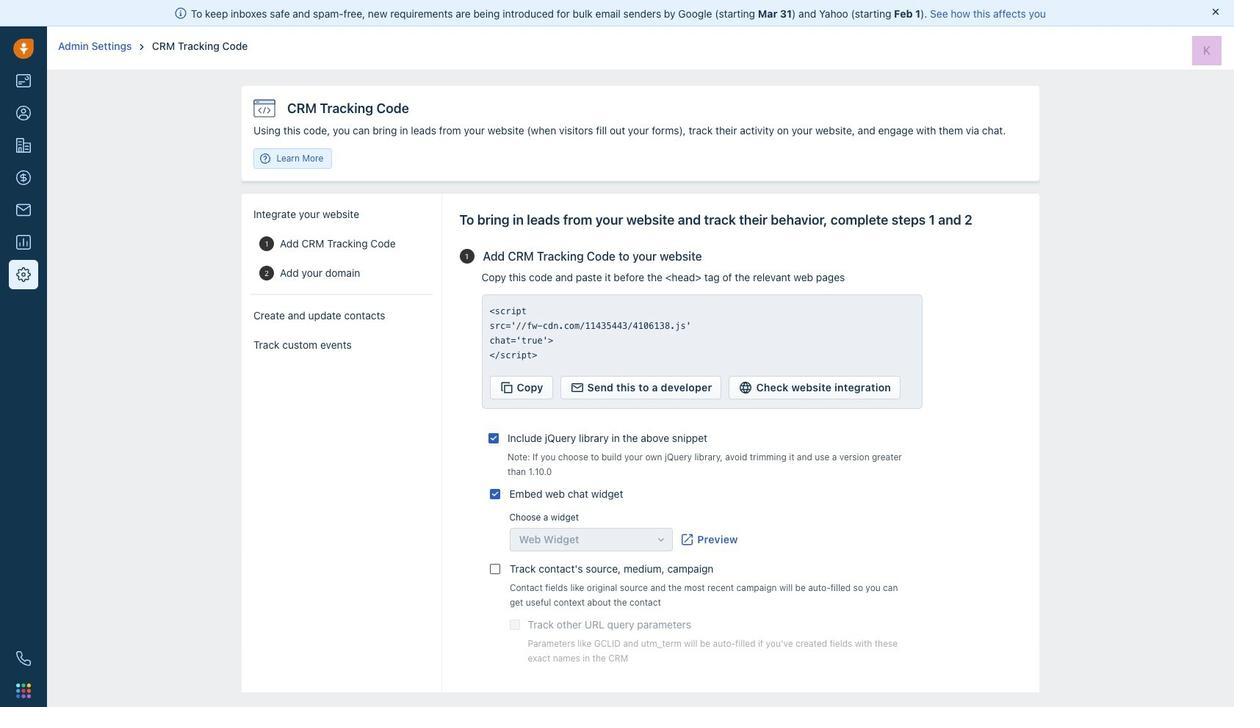 Task type: vqa. For each thing, say whether or not it's contained in the screenshot.
PHONE icon
yes



Task type: locate. For each thing, give the bounding box(es) containing it.
phone image
[[16, 652, 31, 667]]

None text field
[[490, 304, 915, 363]]



Task type: describe. For each thing, give the bounding box(es) containing it.
freshworks switcher image
[[16, 684, 31, 699]]

phone element
[[9, 645, 38, 674]]



